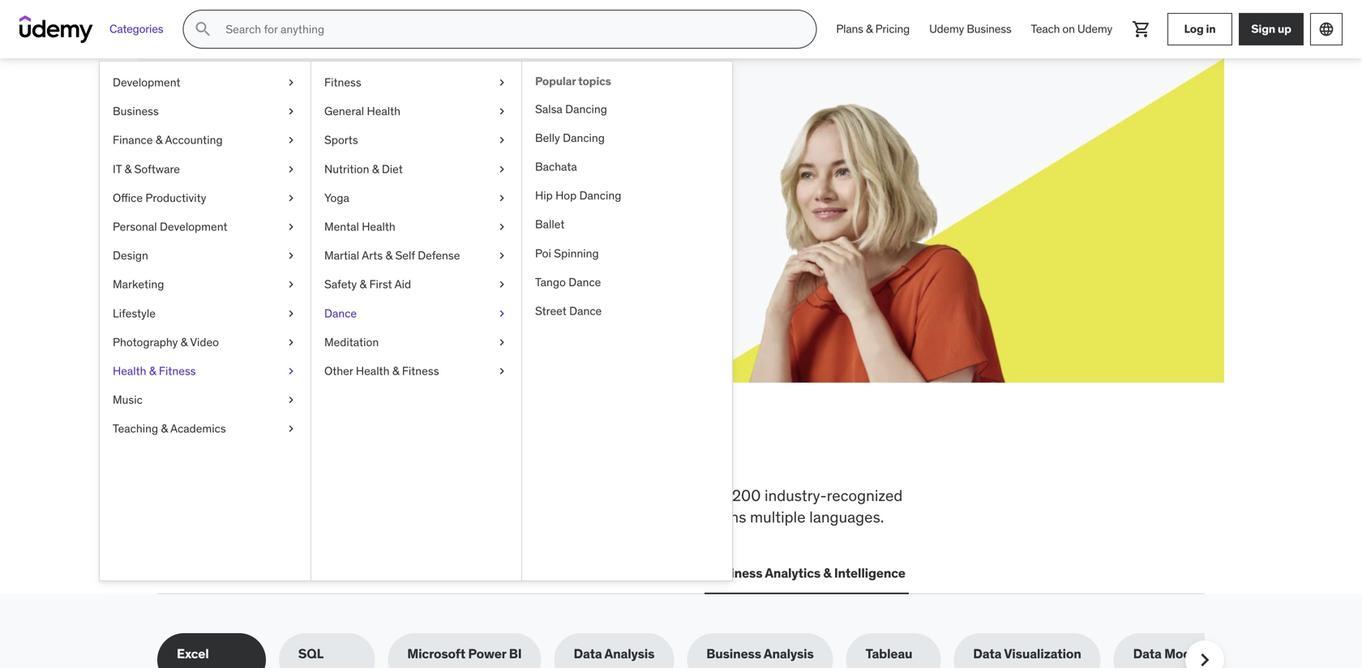 Task type: describe. For each thing, give the bounding box(es) containing it.
aid
[[395, 277, 411, 292]]

microsoft
[[407, 646, 465, 662]]

mental health
[[324, 219, 395, 234]]

development
[[582, 507, 672, 527]]

health & fitness link
[[100, 357, 311, 386]]

starting
[[428, 169, 475, 186]]

xsmall image for finance & accounting
[[285, 132, 298, 148]]

dec
[[307, 187, 330, 204]]

all
[[157, 432, 205, 474]]

categories
[[109, 22, 163, 36]]

health for other health & fitness
[[356, 364, 390, 378]]

teach
[[1031, 22, 1060, 36]]

bachata link
[[522, 152, 732, 181]]

dancing for salsa dancing
[[565, 102, 607, 116]]

development for personal
[[160, 219, 227, 234]]

spans
[[706, 507, 746, 527]]

it for it & software
[[113, 162, 122, 176]]

salsa dancing
[[535, 102, 607, 116]]

belly dancing link
[[522, 124, 732, 152]]

need
[[426, 432, 504, 474]]

teaching
[[113, 421, 158, 436]]

dance for street dance
[[569, 304, 602, 318]]

safety
[[324, 277, 357, 292]]

choose a language image
[[1318, 21, 1335, 37]]

finance & accounting
[[113, 133, 223, 147]]

topics
[[578, 74, 611, 88]]

covering
[[157, 486, 219, 505]]

xsmall image for health & fitness
[[285, 363, 298, 379]]

1 horizontal spatial your
[[336, 129, 395, 163]]

hip hop dancing link
[[522, 181, 732, 210]]

for inside covering critical workplace skills to technical topics, including prep content for over 200 industry-recognized certifications, our catalog supports well-rounded professional development and spans multiple languages.
[[676, 486, 695, 505]]

& inside button
[[823, 565, 831, 581]]

general
[[324, 104, 364, 118]]

skills inside covering critical workplace skills to technical topics, including prep content for over 200 industry-recognized certifications, our catalog supports well-rounded professional development and spans multiple languages.
[[347, 486, 381, 505]]

through
[[258, 187, 304, 204]]

data for data science
[[493, 565, 522, 581]]

design link
[[100, 241, 311, 270]]

udemy inside udemy business link
[[929, 22, 964, 36]]

xsmall image for teaching & academics
[[285, 421, 298, 437]]

business analytics & intelligence
[[708, 565, 906, 581]]

dancing for belly dancing
[[563, 130, 605, 145]]

& left self
[[385, 248, 392, 263]]

bachata
[[535, 159, 577, 174]]

with
[[345, 169, 369, 186]]

over
[[699, 486, 728, 505]]

languages.
[[809, 507, 884, 527]]

xsmall image for marketing
[[285, 277, 298, 292]]

plans & pricing link
[[826, 10, 919, 49]]

dance link
[[311, 299, 521, 328]]

one
[[548, 432, 606, 474]]

safety & first aid
[[324, 277, 411, 292]]

dance for tango dance
[[569, 275, 601, 289]]

Search for anything text field
[[222, 15, 796, 43]]

data modeling
[[1133, 646, 1221, 662]]

topic filters element
[[157, 633, 1241, 668]]

ballet link
[[522, 210, 732, 239]]

our
[[254, 507, 277, 527]]

sports
[[324, 133, 358, 147]]

power
[[468, 646, 506, 662]]

xsmall image for dance
[[495, 305, 508, 321]]

analytics
[[765, 565, 821, 581]]

diet
[[382, 162, 403, 176]]

& for accounting
[[156, 133, 163, 147]]

data for data visualization
[[973, 646, 1002, 662]]

fitness inside 'link'
[[324, 75, 361, 90]]

belly dancing
[[535, 130, 605, 145]]

& for first
[[360, 277, 367, 292]]

intelligence
[[834, 565, 906, 581]]

yoga link
[[311, 184, 521, 212]]

salsa
[[535, 102, 563, 116]]

2 horizontal spatial fitness
[[402, 364, 439, 378]]

mental
[[324, 219, 359, 234]]

defense
[[418, 248, 460, 263]]

& for academics
[[161, 421, 168, 436]]

health for mental health
[[362, 219, 395, 234]]

sign up
[[1251, 22, 1291, 36]]

business analytics & intelligence button
[[704, 554, 909, 593]]

first
[[369, 277, 392, 292]]

photography
[[113, 335, 178, 349]]

rounded
[[434, 507, 491, 527]]

software
[[134, 162, 180, 176]]

popular
[[535, 74, 576, 88]]

poi spinning
[[535, 246, 599, 260]]

tableau
[[866, 646, 912, 662]]

log in link
[[1168, 13, 1232, 45]]

sign
[[1251, 22, 1275, 36]]

nutrition & diet link
[[311, 155, 521, 184]]

personal development
[[113, 219, 227, 234]]

0 vertical spatial in
[[1206, 22, 1216, 36]]

xsmall image for personal development
[[285, 219, 298, 235]]

plans & pricing
[[836, 22, 910, 36]]

xsmall image for meditation
[[495, 334, 508, 350]]

professional
[[495, 507, 579, 527]]

just
[[492, 169, 514, 186]]

teach on udemy
[[1031, 22, 1112, 36]]

xsmall image for mental health
[[495, 219, 508, 235]]

spinning
[[554, 246, 599, 260]]

udemy business link
[[919, 10, 1021, 49]]

bi
[[509, 646, 522, 662]]

data for data analysis
[[574, 646, 602, 662]]

sports link
[[311, 126, 521, 155]]

science
[[524, 565, 572, 581]]

prep
[[584, 486, 616, 505]]

personal development link
[[100, 212, 311, 241]]



Task type: locate. For each thing, give the bounding box(es) containing it.
1 vertical spatial dancing
[[563, 130, 605, 145]]

well-
[[400, 507, 434, 527]]

xsmall image for nutrition & diet
[[495, 161, 508, 177]]

skills up supports
[[347, 486, 381, 505]]

xsmall image for music
[[285, 392, 298, 408]]

visualization
[[1004, 646, 1081, 662]]

supports
[[335, 507, 396, 527]]

communication
[[592, 565, 688, 581]]

udemy
[[929, 22, 964, 36], [1077, 22, 1112, 36]]

1 vertical spatial in
[[510, 432, 542, 474]]

general health
[[324, 104, 401, 118]]

pricing
[[875, 22, 910, 36]]

xsmall image inside fitness 'link'
[[495, 75, 508, 90]]

for up potential
[[293, 129, 331, 163]]

popular topics
[[535, 74, 611, 88]]

xsmall image inside business link
[[285, 103, 298, 119]]

shopping cart with 0 items image
[[1132, 19, 1151, 39]]

leadership button
[[403, 554, 477, 593]]

2 udemy from the left
[[1077, 22, 1112, 36]]

technical
[[402, 486, 465, 505]]

it inside button
[[291, 565, 302, 581]]

analysis for business analysis
[[764, 646, 814, 662]]

xsmall image for yoga
[[495, 190, 508, 206]]

& for diet
[[372, 162, 379, 176]]

teaching & academics
[[113, 421, 226, 436]]

& for video
[[181, 335, 188, 349]]

0 horizontal spatial in
[[510, 432, 542, 474]]

dance inside 'link'
[[569, 304, 602, 318]]

categories button
[[100, 10, 173, 49]]

photography & video
[[113, 335, 219, 349]]

& for fitness
[[149, 364, 156, 378]]

1 horizontal spatial it
[[291, 565, 302, 581]]

xsmall image inside lifestyle link
[[285, 305, 298, 321]]

next image
[[1192, 647, 1218, 668]]

content
[[620, 486, 673, 505]]

arts
[[362, 248, 383, 263]]

log
[[1184, 22, 1204, 36]]

the
[[211, 432, 263, 474]]

dance down safety
[[324, 306, 357, 320]]

martial
[[324, 248, 359, 263]]

it & software
[[113, 162, 180, 176]]

dancing
[[565, 102, 607, 116], [563, 130, 605, 145], [579, 188, 621, 203]]

& right the teaching
[[161, 421, 168, 436]]

0 vertical spatial skills
[[269, 432, 356, 474]]

xsmall image for martial arts & self defense
[[495, 248, 508, 264]]

dancing right hop
[[579, 188, 621, 203]]

xsmall image inside dance link
[[495, 305, 508, 321]]

development inside button
[[191, 565, 272, 581]]

development down categories dropdown button
[[113, 75, 180, 90]]

0 vertical spatial for
[[293, 129, 331, 163]]

& down meditation link
[[392, 364, 399, 378]]

dancing down salsa dancing
[[563, 130, 605, 145]]

& right finance
[[156, 133, 163, 147]]

lifestyle link
[[100, 299, 311, 328]]

& up office
[[125, 162, 132, 176]]

data inside button
[[493, 565, 522, 581]]

certifications,
[[157, 507, 251, 527]]

fitness link
[[311, 68, 521, 97]]

course.
[[383, 169, 425, 186]]

for up and
[[676, 486, 695, 505]]

0 vertical spatial dancing
[[565, 102, 607, 116]]

development
[[113, 75, 180, 90], [160, 219, 227, 234], [191, 565, 272, 581]]

1 horizontal spatial udemy
[[1077, 22, 1112, 36]]

0 horizontal spatial analysis
[[604, 646, 655, 662]]

in up including
[[510, 432, 542, 474]]

office productivity link
[[100, 184, 311, 212]]

business
[[967, 22, 1011, 36], [113, 104, 159, 118], [708, 565, 762, 581], [706, 646, 761, 662]]

data left 'modeling'
[[1133, 646, 1162, 662]]

a
[[373, 169, 379, 186]]

1 udemy from the left
[[929, 22, 964, 36]]

belly
[[535, 130, 560, 145]]

office
[[113, 190, 143, 205]]

it up office
[[113, 162, 122, 176]]

health right other
[[356, 364, 390, 378]]

it & software link
[[100, 155, 311, 184]]

xsmall image inside meditation link
[[495, 334, 508, 350]]

dance element
[[521, 62, 732, 581]]

xsmall image inside "office productivity" link
[[285, 190, 298, 206]]

it certifications button
[[288, 554, 390, 593]]

1 horizontal spatial in
[[1206, 22, 1216, 36]]

xsmall image inside the design link
[[285, 248, 298, 264]]

business for business analysis
[[706, 646, 761, 662]]

xsmall image for design
[[285, 248, 298, 264]]

xsmall image for sports
[[495, 132, 508, 148]]

1 vertical spatial it
[[291, 565, 302, 581]]

on
[[1062, 22, 1075, 36]]

1 horizontal spatial for
[[676, 486, 695, 505]]

health
[[367, 104, 401, 118], [362, 219, 395, 234], [113, 364, 146, 378], [356, 364, 390, 378]]

teaching & academics link
[[100, 414, 311, 443]]

potential
[[290, 169, 342, 186]]

productivity
[[145, 190, 206, 205]]

martial arts & self defense
[[324, 248, 460, 263]]

submit search image
[[193, 19, 213, 39]]

development link
[[100, 68, 311, 97]]

sign up link
[[1239, 13, 1304, 45]]

1 vertical spatial your
[[262, 169, 287, 186]]

& left the diet
[[372, 162, 379, 176]]

udemy inside teach on udemy link
[[1077, 22, 1112, 36]]

data visualization
[[973, 646, 1081, 662]]

self
[[395, 248, 415, 263]]

data for data modeling
[[1133, 646, 1162, 662]]

data left science
[[493, 565, 522, 581]]

development down "office productivity" link
[[160, 219, 227, 234]]

covering critical workplace skills to technical topics, including prep content for over 200 industry-recognized certifications, our catalog supports well-rounded professional development and spans multiple languages.
[[157, 486, 903, 527]]

0 vertical spatial it
[[113, 162, 122, 176]]

xsmall image inside photography & video link
[[285, 334, 298, 350]]

xsmall image inside the other health & fitness link
[[495, 363, 508, 379]]

& for pricing
[[866, 22, 873, 36]]

xsmall image inside music link
[[285, 392, 298, 408]]

dancing down topics
[[565, 102, 607, 116]]

xsmall image inside development link
[[285, 75, 298, 90]]

udemy right on
[[1077, 22, 1112, 36]]

industry-
[[765, 486, 827, 505]]

1 vertical spatial development
[[160, 219, 227, 234]]

udemy business
[[929, 22, 1011, 36]]

xsmall image inside sports link
[[495, 132, 508, 148]]

skills up workplace
[[269, 432, 356, 474]]

xsmall image for general health
[[495, 103, 508, 119]]

business inside the topic filters "element"
[[706, 646, 761, 662]]

xsmall image for development
[[285, 75, 298, 90]]

data science
[[493, 565, 572, 581]]

design
[[113, 248, 148, 263]]

up
[[1278, 22, 1291, 36]]

development for web
[[191, 565, 272, 581]]

all the skills you need in one place
[[157, 432, 697, 474]]

health for general health
[[367, 104, 401, 118]]

xsmall image inside the it & software link
[[285, 161, 298, 177]]

accounting
[[165, 133, 223, 147]]

& left "first"
[[360, 277, 367, 292]]

business link
[[100, 97, 311, 126]]

dance down tango dance on the top left of the page
[[569, 304, 602, 318]]

0 horizontal spatial your
[[262, 169, 287, 186]]

udemy right 'pricing'
[[929, 22, 964, 36]]

web development
[[161, 565, 272, 581]]

photography & video link
[[100, 328, 311, 357]]

data analysis
[[574, 646, 655, 662]]

xsmall image inside yoga link
[[495, 190, 508, 206]]

xsmall image for fitness
[[495, 75, 508, 90]]

analysis for data analysis
[[604, 646, 655, 662]]

0 horizontal spatial fitness
[[159, 364, 196, 378]]

xsmall image for safety & first aid
[[495, 277, 508, 292]]

development right web at the left bottom of the page
[[191, 565, 272, 581]]

xsmall image inside personal development link
[[285, 219, 298, 235]]

2 vertical spatial development
[[191, 565, 272, 581]]

2 vertical spatial dancing
[[579, 188, 621, 203]]

1 horizontal spatial fitness
[[324, 75, 361, 90]]

plans
[[836, 22, 863, 36]]

street dance link
[[522, 297, 732, 326]]

xsmall image for it & software
[[285, 161, 298, 177]]

business for business
[[113, 104, 159, 118]]

in right log
[[1206, 22, 1216, 36]]

0 vertical spatial development
[[113, 75, 180, 90]]

0 horizontal spatial udemy
[[929, 22, 964, 36]]

general health link
[[311, 97, 521, 126]]

xsmall image for office productivity
[[285, 190, 298, 206]]

business inside button
[[708, 565, 762, 581]]

health right the general
[[367, 104, 401, 118]]

other
[[324, 364, 353, 378]]

data right 'bi'
[[574, 646, 602, 662]]

nutrition
[[324, 162, 369, 176]]

1 analysis from the left
[[604, 646, 655, 662]]

tango dance
[[535, 275, 601, 289]]

200
[[732, 486, 761, 505]]

1 vertical spatial for
[[676, 486, 695, 505]]

other health & fitness
[[324, 364, 439, 378]]

and
[[676, 507, 702, 527]]

udemy image
[[19, 15, 93, 43]]

xsmall image inside martial arts & self defense link
[[495, 248, 508, 264]]

tango
[[535, 275, 566, 289]]

it for it certifications
[[291, 565, 302, 581]]

1 horizontal spatial analysis
[[764, 646, 814, 662]]

yoga
[[324, 190, 349, 205]]

xsmall image for photography & video
[[285, 334, 298, 350]]

& for software
[[125, 162, 132, 176]]

& left video
[[181, 335, 188, 349]]

& right the plans
[[866, 22, 873, 36]]

dance down spinning
[[569, 275, 601, 289]]

for inside skills for your future expand your potential with a course. starting at just $12.99 through dec 15.
[[293, 129, 331, 163]]

it certifications
[[291, 565, 387, 581]]

marketing link
[[100, 270, 311, 299]]

xsmall image for other health & fitness
[[495, 363, 508, 379]]

xsmall image inside finance & accounting link
[[285, 132, 298, 148]]

fitness down meditation link
[[402, 364, 439, 378]]

it left the certifications
[[291, 565, 302, 581]]

xsmall image inside health & fitness link
[[285, 363, 298, 379]]

academics
[[170, 421, 226, 436]]

health up music
[[113, 364, 146, 378]]

fitness up the general
[[324, 75, 361, 90]]

2 analysis from the left
[[764, 646, 814, 662]]

xsmall image inside teaching & academics link
[[285, 421, 298, 437]]

xsmall image inside mental health link
[[495, 219, 508, 235]]

xsmall image
[[285, 75, 298, 90], [285, 103, 298, 119], [495, 132, 508, 148], [285, 161, 298, 177], [285, 190, 298, 206], [495, 190, 508, 206], [285, 219, 298, 235], [495, 219, 508, 235], [285, 248, 298, 264], [495, 248, 508, 264], [495, 277, 508, 292], [285, 334, 298, 350], [495, 363, 508, 379], [285, 421, 298, 437]]

finance & accounting link
[[100, 126, 311, 155]]

xsmall image for lifestyle
[[285, 305, 298, 321]]

& right analytics
[[823, 565, 831, 581]]

xsmall image inside the marketing link
[[285, 277, 298, 292]]

music
[[113, 392, 143, 407]]

0 vertical spatial your
[[336, 129, 395, 163]]

1 vertical spatial skills
[[347, 486, 381, 505]]

expand
[[216, 169, 259, 186]]

including
[[518, 486, 581, 505]]

your up through
[[262, 169, 287, 186]]

0 horizontal spatial for
[[293, 129, 331, 163]]

xsmall image
[[495, 75, 508, 90], [495, 103, 508, 119], [285, 132, 298, 148], [495, 161, 508, 177], [285, 277, 298, 292], [285, 305, 298, 321], [495, 305, 508, 321], [495, 334, 508, 350], [285, 363, 298, 379], [285, 392, 298, 408]]

office productivity
[[113, 190, 206, 205]]

data left 'visualization'
[[973, 646, 1002, 662]]

xsmall image inside nutrition & diet link
[[495, 161, 508, 177]]

at
[[478, 169, 489, 186]]

business for business analytics & intelligence
[[708, 565, 762, 581]]

xsmall image inside general health link
[[495, 103, 508, 119]]

street dance
[[535, 304, 602, 318]]

health up arts
[[362, 219, 395, 234]]

in
[[1206, 22, 1216, 36], [510, 432, 542, 474]]

web
[[161, 565, 188, 581]]

finance
[[113, 133, 153, 147]]

fitness down photography & video
[[159, 364, 196, 378]]

xsmall image inside safety & first aid link
[[495, 277, 508, 292]]

place
[[612, 432, 697, 474]]

xsmall image for business
[[285, 103, 298, 119]]

& down photography
[[149, 364, 156, 378]]

0 horizontal spatial it
[[113, 162, 122, 176]]

your up the with
[[336, 129, 395, 163]]



Task type: vqa. For each thing, say whether or not it's contained in the screenshot.
Udemy
yes



